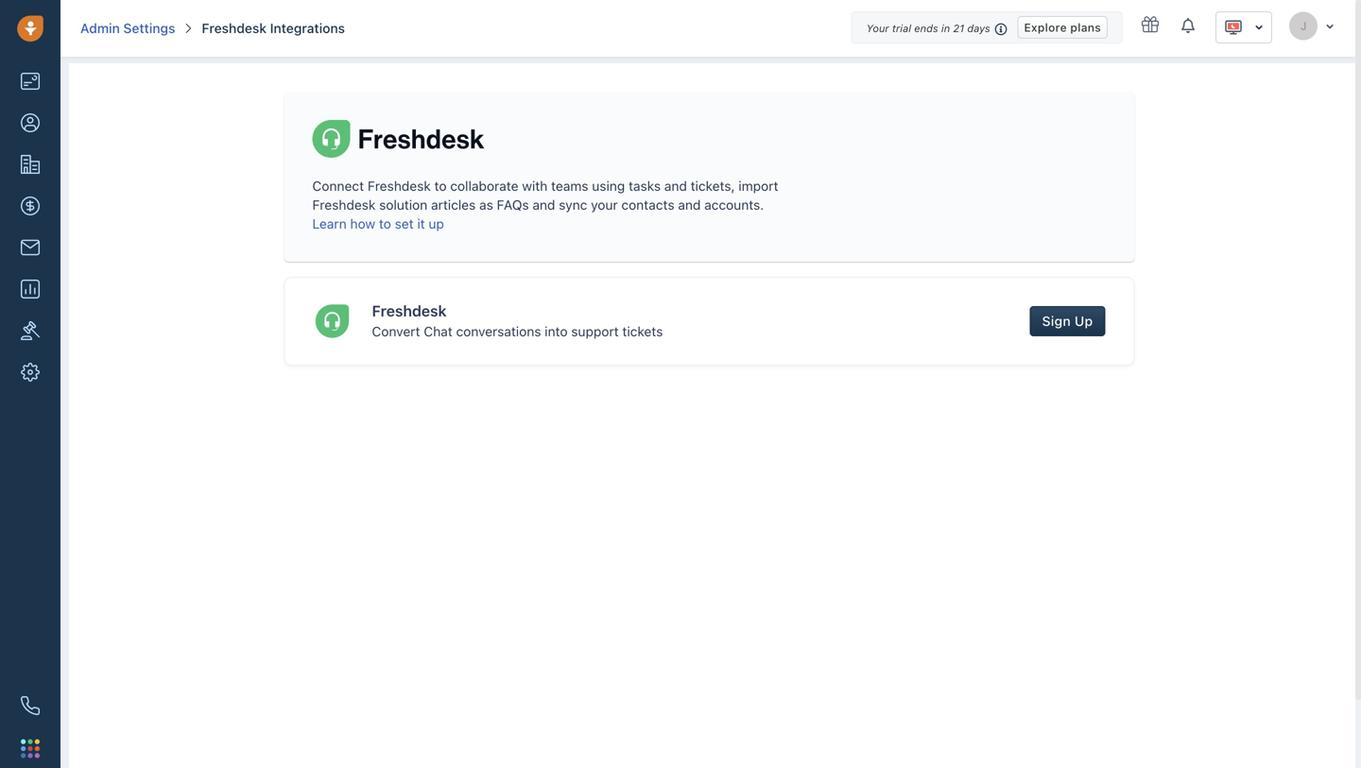 Task type: locate. For each thing, give the bounding box(es) containing it.
teams
[[551, 178, 589, 194]]

sign
[[1043, 314, 1072, 329]]

ic_arrow_down image
[[1255, 21, 1265, 34], [1326, 21, 1336, 32]]

import
[[739, 178, 779, 194]]

and right tasks
[[665, 178, 688, 194]]

admin settings link
[[80, 19, 175, 38]]

faqs
[[497, 197, 529, 213]]

up
[[1075, 314, 1094, 329]]

0 horizontal spatial to
[[379, 216, 391, 232]]

missing translation "unavailable" for locale "en-us" image
[[1225, 18, 1244, 37]]

phone image
[[21, 697, 40, 716]]

tasks
[[629, 178, 661, 194]]

your
[[867, 22, 890, 35]]

bell regular image
[[1182, 17, 1197, 35]]

set
[[395, 216, 414, 232]]

your
[[591, 197, 618, 213]]

freshdesk up convert
[[372, 302, 447, 320]]

and
[[665, 178, 688, 194], [533, 197, 556, 213], [678, 197, 701, 213]]

solution
[[379, 197, 428, 213]]

collaborate
[[451, 178, 519, 194]]

convert
[[372, 324, 420, 339]]

integrations
[[270, 20, 345, 36]]

settings
[[123, 20, 175, 36]]

explore plans
[[1025, 21, 1102, 34]]

connect freshdesk to collaborate with teams using tasks and tickets, import freshdesk solution articles as faqs and sync your contacts and accounts. learn how to set it up
[[313, 178, 779, 232]]

freshdesk logo image
[[315, 305, 349, 339]]

freshdesk
[[202, 20, 267, 36], [368, 178, 431, 194], [313, 197, 376, 213], [372, 302, 447, 320]]

with
[[522, 178, 548, 194]]

1 horizontal spatial ic_arrow_down image
[[1326, 21, 1336, 32]]

to
[[435, 178, 447, 194], [379, 216, 391, 232]]

connect
[[313, 178, 364, 194]]

up
[[429, 216, 444, 232]]

admin
[[80, 20, 120, 36]]

freshdesk inside the freshdesk convert chat conversations into support tickets
[[372, 302, 447, 320]]

properties image
[[21, 322, 40, 340]]

sign up
[[1043, 314, 1094, 329]]

1 horizontal spatial to
[[435, 178, 447, 194]]

ends
[[915, 22, 939, 35]]

and down tickets,
[[678, 197, 701, 213]]

to up the articles
[[435, 178, 447, 194]]

sync
[[559, 197, 588, 213]]

freshdesk down connect
[[313, 197, 376, 213]]

in
[[942, 22, 951, 35]]

tickets,
[[691, 178, 735, 194]]

freshdesk integrations
[[202, 20, 345, 36]]

as
[[480, 197, 494, 213]]

to left set in the top left of the page
[[379, 216, 391, 232]]

how
[[350, 216, 376, 232]]

support
[[572, 324, 619, 339]]

chat
[[424, 324, 453, 339]]



Task type: vqa. For each thing, say whether or not it's contained in the screenshot.
the Bots
no



Task type: describe. For each thing, give the bounding box(es) containing it.
0 vertical spatial to
[[435, 178, 447, 194]]

freshdesk left integrations
[[202, 20, 267, 36]]

explore
[[1025, 21, 1068, 34]]

using
[[592, 178, 625, 194]]

admin settings
[[80, 20, 175, 36]]

articles
[[431, 197, 476, 213]]

accounts.
[[705, 197, 764, 213]]

into
[[545, 324, 568, 339]]

plans
[[1071, 21, 1102, 34]]

learn
[[313, 216, 347, 232]]

ic_info_icon image
[[995, 21, 1009, 37]]

tickets
[[623, 324, 663, 339]]

and down the with
[[533, 197, 556, 213]]

21
[[954, 22, 965, 35]]

trial
[[893, 22, 912, 35]]

freshworks switcher image
[[21, 740, 40, 759]]

learn how to set it up link
[[313, 216, 444, 232]]

it
[[417, 216, 425, 232]]

days
[[968, 22, 991, 35]]

conversations
[[456, 324, 541, 339]]

freshdesk up solution
[[368, 178, 431, 194]]

contacts
[[622, 197, 675, 213]]

explore plans button
[[1018, 16, 1109, 39]]

sign up button
[[1030, 306, 1106, 337]]

1 vertical spatial to
[[379, 216, 391, 232]]

phone element
[[11, 688, 49, 725]]

0 horizontal spatial ic_arrow_down image
[[1255, 21, 1265, 34]]

your trial ends in 21 days
[[867, 22, 991, 35]]

freshdesk convert chat conversations into support tickets
[[372, 302, 663, 339]]



